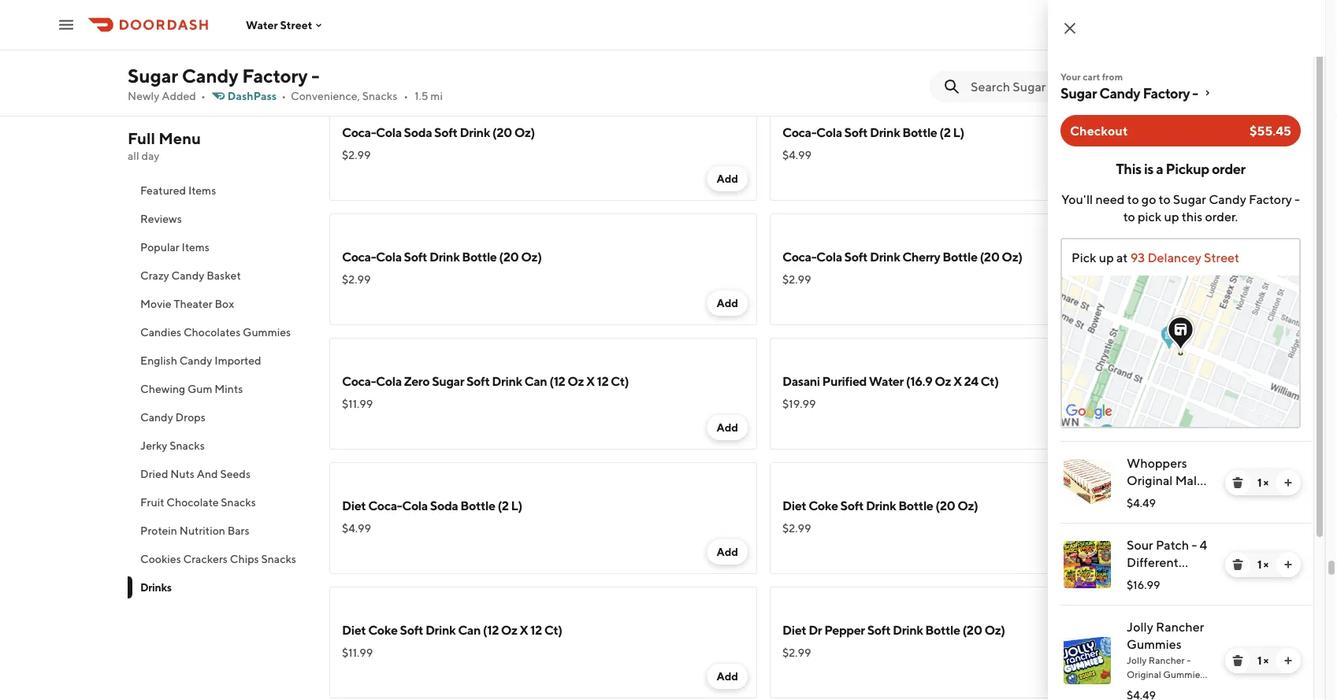 Task type: describe. For each thing, give the bounding box(es) containing it.
sugar inside you'll need to go to sugar candy factory - to pick up this order.
[[1173, 192, 1207, 207]]

chewing gum mints button
[[128, 375, 311, 404]]

add button for coca-cola zero sugar soft drink can (12 oz x 12 ct)
[[707, 415, 748, 441]]

map region
[[916, 264, 1320, 466]]

- inside sour patch - 4 different flavor- 5oz
[[1192, 538, 1197, 553]]

this
[[1116, 160, 1142, 177]]

add for diet coke soft drink bottle (20 oz)
[[1157, 546, 1179, 559]]

0 vertical spatial can
[[525, 374, 547, 389]]

pick
[[1072, 250, 1097, 265]]

water street button
[[246, 18, 325, 31]]

remove item from cart image for $4.49
[[1232, 477, 1244, 489]]

full menu all day
[[128, 129, 201, 162]]

candy down "from"
[[1100, 84, 1141, 101]]

$2.99 for coca-cola soft drink bottle (20 oz)
[[342, 273, 371, 286]]

bottle for coca-cola soft drink bottle (20 oz)
[[462, 249, 497, 264]]

crackers
[[183, 553, 228, 566]]

$4.49
[[1127, 497, 1156, 510]]

coca-cola zero sugar soft drink can (12 oz x 12 ct)
[[342, 374, 629, 389]]

popular items button
[[128, 233, 311, 262]]

diet coke soft drink bottle (20 oz)
[[783, 498, 978, 513]]

fruit chocolate snacks button
[[128, 489, 311, 517]]

add button for diet coke soft drink bottle (20 oz)
[[1148, 540, 1188, 565]]

$55.45
[[1250, 123, 1292, 138]]

crazy
[[140, 269, 169, 282]]

coca-cola soft drink bottle (2 l)
[[783, 125, 964, 140]]

0 horizontal spatial oz
[[501, 623, 518, 638]]

0 horizontal spatial can
[[458, 623, 481, 638]]

0 horizontal spatial x
[[520, 623, 528, 638]]

93 delancey street link
[[1128, 250, 1240, 265]]

Item Search search field
[[971, 78, 1185, 95]]

cherry
[[903, 249, 941, 264]]

dasani purified water (16.9 oz x 24 ct) image
[[1086, 338, 1198, 450]]

remove item from cart image for $16.99
[[1232, 559, 1244, 571]]

your cart from
[[1061, 71, 1123, 82]]

oz.
[[1142, 683, 1155, 694]]

(2 for coca-cola soft drink bottle (2 l)
[[940, 125, 951, 140]]

$2.99 for diet dr pepper soft drink bottle (20 oz)
[[783, 647, 811, 660]]

candy inside button
[[179, 354, 212, 367]]

sour patch - 4 different flavor- 5oz
[[1127, 538, 1208, 588]]

reviews button
[[128, 205, 311, 233]]

0 horizontal spatial 12
[[530, 623, 542, 638]]

sugar up newly
[[128, 64, 178, 87]]

1 horizontal spatial x
[[586, 374, 595, 389]]

2 horizontal spatial ct)
[[981, 374, 999, 389]]

order
[[1212, 160, 1246, 177]]

pickup
[[1166, 160, 1210, 177]]

convenience, snacks • 1.5 mi
[[291, 89, 443, 102]]

(16.9
[[906, 374, 933, 389]]

reviews
[[140, 212, 182, 225]]

l) for coca-cola soft drink bottle (2 l)
[[953, 125, 964, 140]]

dried nuts and seeds button
[[128, 460, 311, 489]]

added
[[162, 89, 196, 102]]

oz) for coca-cola soda soft drink (20 oz)
[[514, 125, 535, 140]]

add one to cart image for jolly rancher gummies
[[1282, 655, 1295, 668]]

l) for diet coca-cola soda bottle (2 l)
[[511, 498, 522, 513]]

water street
[[246, 18, 312, 31]]

1 vertical spatial rancher
[[1149, 655, 1185, 666]]

1 vertical spatial up
[[1099, 250, 1114, 265]]

candies chocolates gummies
[[140, 326, 291, 339]]

protein
[[140, 524, 177, 538]]

theater
[[174, 298, 213, 311]]

add for diet dr pepper soft drink bottle (20 oz)
[[1157, 670, 1179, 683]]

• for convenience, snacks • 1.5 mi
[[404, 89, 408, 102]]

menu
[[159, 129, 201, 148]]

dasani
[[783, 374, 820, 389]]

snacks inside 'button'
[[170, 439, 205, 452]]

box
[[215, 298, 234, 311]]

cookies crackers chips snacks button
[[128, 545, 311, 574]]

flavor-
[[1127, 573, 1168, 588]]

imported
[[215, 354, 261, 367]]

- inside jolly rancher gummies jolly rancher - original gummies 3.5 oz.
[[1187, 655, 1191, 666]]

dried
[[140, 468, 168, 481]]

jolly rancher gummies image
[[1064, 638, 1111, 685]]

popular items
[[140, 241, 210, 254]]

checkout
[[1070, 123, 1128, 138]]

0 horizontal spatial sugar candy factory -
[[128, 64, 320, 87]]

and
[[197, 468, 218, 481]]

crazy candy basket
[[140, 269, 241, 282]]

coke for diet coke soft drink can (12 oz x 12 ct)
[[368, 623, 398, 638]]

cola for coca-cola soft drink cherry bottle (20 oz)
[[817, 249, 842, 264]]

candy drops
[[140, 411, 205, 424]]

1 × for jolly rancher gummies
[[1258, 655, 1269, 668]]

1 × from the top
[[1264, 476, 1269, 489]]

protein nutrition bars button
[[128, 517, 311, 545]]

sugar candy factory - link
[[1061, 84, 1301, 102]]

1 1 from the top
[[1258, 476, 1262, 489]]

add for coca-cola soft drink cherry bottle (20 oz)
[[1157, 297, 1179, 310]]

add button for coca-cola soda soft drink (20 oz)
[[707, 166, 748, 192]]

add button for diet coke soft drink can (12 oz x 12 ct)
[[707, 664, 748, 690]]

at
[[1117, 250, 1128, 265]]

5oz
[[1171, 573, 1192, 588]]

you'll need to go to sugar candy factory - to pick up this order.
[[1062, 192, 1300, 224]]

2 horizontal spatial oz
[[935, 374, 951, 389]]

gum
[[188, 383, 212, 396]]

jerky snacks
[[140, 439, 205, 452]]

sugar down the your
[[1061, 84, 1097, 101]]

drops
[[175, 411, 205, 424]]

1 jolly from the top
[[1127, 620, 1154, 635]]

whoppers original malit ball candy 5 ounce theater size box 1 box image
[[1064, 459, 1111, 507]]

$4.99 for coca-
[[783, 149, 812, 162]]

order.
[[1205, 209, 1238, 224]]

cart
[[1083, 71, 1100, 82]]

patch
[[1156, 538, 1190, 553]]

coca- for coca-cola soda soft drink (20 oz)
[[342, 125, 376, 140]]

diet for diet coke soft drink bottle (20 oz)
[[783, 498, 807, 513]]

cola for coca-cola soft drink bottle (20 oz)
[[376, 249, 402, 264]]

0 vertical spatial water
[[246, 18, 278, 31]]

24
[[964, 374, 979, 389]]

to right go on the right top of page
[[1159, 192, 1171, 207]]

0 horizontal spatial (12
[[483, 623, 499, 638]]

dashpass
[[228, 89, 277, 102]]

original
[[1127, 669, 1162, 680]]

chocolates
[[184, 326, 241, 339]]

items for featured items
[[188, 184, 216, 197]]

1 1 × from the top
[[1258, 476, 1269, 489]]

you'll
[[1062, 192, 1093, 207]]

this is a pickup order
[[1116, 160, 1246, 177]]

diet dr pepper soft drink bottle (20 oz)
[[783, 623, 1005, 638]]

your
[[1061, 71, 1081, 82]]

2 • from the left
[[281, 89, 286, 102]]

bottle for diet coca-cola soda bottle (2 l)
[[460, 498, 495, 513]]

1 for jolly rancher gummies
[[1258, 655, 1262, 668]]

need
[[1096, 192, 1125, 207]]

coca-cola soda soft drink (20 oz)
[[342, 125, 535, 140]]

mints
[[215, 383, 243, 396]]

1 horizontal spatial sugar candy factory -
[[1061, 84, 1198, 101]]

cola for coca-cola soft drink bottle (2 l)
[[817, 125, 842, 140]]

0 horizontal spatial factory
[[242, 64, 308, 87]]

chips
[[230, 553, 259, 566]]

chocolate
[[166, 496, 219, 509]]

popular
[[140, 241, 180, 254]]

× for sour patch - 4 different flavor- 5oz
[[1264, 558, 1269, 571]]

diet for diet dr pepper soft drink bottle (20 oz)
[[783, 623, 807, 638]]

this
[[1182, 209, 1203, 224]]

oz) for diet coke soft drink bottle (20 oz)
[[958, 498, 978, 513]]

• for newly added •
[[201, 89, 206, 102]]

protein nutrition bars
[[140, 524, 250, 538]]

1 horizontal spatial 12
[[597, 374, 609, 389]]

coca- for coca-cola soft drink bottle (20 oz)
[[342, 249, 376, 264]]

add button for coca-cola soft drink cherry bottle (20 oz)
[[1148, 291, 1188, 316]]

all
[[128, 149, 139, 162]]

powered by google image
[[1066, 404, 1113, 420]]

drinks
[[140, 581, 172, 594]]

cookies
[[140, 553, 181, 566]]

diet for diet coca-cola soda bottle (2 l)
[[342, 498, 366, 513]]

candy inside you'll need to go to sugar candy factory - to pick up this order.
[[1209, 192, 1247, 207]]

featured items button
[[128, 177, 311, 205]]

add for coca-cola soft drink bottle (2 l)
[[1157, 172, 1179, 185]]

candy up jerky
[[140, 411, 173, 424]]

dashpass •
[[228, 89, 286, 102]]

add for diet coke soft drink can (12 oz x 12 ct)
[[717, 670, 738, 683]]

is
[[1144, 160, 1154, 177]]



Task type: locate. For each thing, give the bounding box(es) containing it.
0 vertical spatial (2
[[940, 125, 951, 140]]

factory
[[242, 64, 308, 87], [1143, 84, 1190, 101], [1249, 192, 1292, 207]]

12
[[597, 374, 609, 389], [530, 623, 542, 638]]

0 horizontal spatial up
[[1099, 250, 1114, 265]]

1 vertical spatial gummies
[[1127, 637, 1182, 652]]

add button for diet coca-cola soda bottle (2 l)
[[707, 540, 748, 565]]

gummies for rancher
[[1127, 637, 1182, 652]]

1 remove item from cart image from the top
[[1232, 477, 1244, 489]]

0 vertical spatial (12
[[550, 374, 565, 389]]

sugar
[[128, 64, 178, 87], [1061, 84, 1097, 101], [1173, 192, 1207, 207], [432, 374, 464, 389]]

0 vertical spatial items
[[188, 184, 216, 197]]

snacks
[[362, 89, 397, 102], [170, 439, 205, 452], [221, 496, 256, 509], [261, 553, 296, 566]]

factory inside you'll need to go to sugar candy factory - to pick up this order.
[[1249, 192, 1292, 207]]

• right the dashpass at the left of page
[[281, 89, 286, 102]]

to left go on the right top of page
[[1128, 192, 1139, 207]]

to left pick
[[1124, 209, 1135, 224]]

1 vertical spatial add one to cart image
[[1282, 655, 1295, 668]]

4
[[1200, 538, 1208, 553]]

items inside featured items 'button'
[[188, 184, 216, 197]]

sugar right zero
[[432, 374, 464, 389]]

seeds
[[220, 468, 251, 481]]

$16.99
[[1127, 579, 1161, 592]]

movie
[[140, 298, 172, 311]]

day
[[141, 149, 160, 162]]

jolly down the $16.99
[[1127, 620, 1154, 635]]

1 vertical spatial (12
[[483, 623, 499, 638]]

chewing
[[140, 383, 185, 396]]

0 horizontal spatial l)
[[511, 498, 522, 513]]

coca-
[[342, 125, 376, 140], [783, 125, 817, 140], [342, 249, 376, 264], [783, 249, 817, 264], [342, 374, 376, 389], [368, 498, 402, 513]]

a
[[1156, 160, 1164, 177]]

coca-cola soft drink bottle (20 oz)
[[342, 249, 542, 264]]

factory up dashpass •
[[242, 64, 308, 87]]

dasani purified water (16.9 oz x 24 ct)
[[783, 374, 999, 389]]

list
[[1048, 441, 1314, 701]]

0 vertical spatial up
[[1164, 209, 1179, 224]]

1 vertical spatial water
[[869, 374, 904, 389]]

newly added •
[[128, 89, 206, 102]]

0 horizontal spatial ct)
[[544, 623, 562, 638]]

add one to cart image
[[1282, 559, 1295, 571], [1282, 655, 1295, 668]]

coca- for coca-cola soft drink bottle (2 l)
[[783, 125, 817, 140]]

gummies for chocolates
[[243, 326, 291, 339]]

fruit
[[140, 496, 164, 509]]

english candy imported
[[140, 354, 261, 367]]

snacks inside button
[[261, 553, 296, 566]]

pepper
[[825, 623, 865, 638]]

$11.99
[[342, 398, 373, 411], [342, 647, 373, 660]]

add for coca-cola soda soft drink (20 oz)
[[717, 172, 738, 185]]

can
[[525, 374, 547, 389], [458, 623, 481, 638]]

2 1 × from the top
[[1258, 558, 1269, 571]]

1 add one to cart image from the top
[[1282, 559, 1295, 571]]

featured items
[[140, 184, 216, 197]]

1 horizontal spatial can
[[525, 374, 547, 389]]

sugar candy factory - down "from"
[[1061, 84, 1198, 101]]

diet coke soft drink can (12 oz x 12 ct)
[[342, 623, 562, 638]]

2 vertical spatial 1 ×
[[1258, 655, 1269, 668]]

1 $11.99 from the top
[[342, 398, 373, 411]]

factory up the a
[[1143, 84, 1190, 101]]

2 vertical spatial 1
[[1258, 655, 1262, 668]]

snacks down drops
[[170, 439, 205, 452]]

0 horizontal spatial street
[[280, 18, 312, 31]]

$11.99 for diet
[[342, 647, 373, 660]]

0 vertical spatial 1
[[1258, 476, 1262, 489]]

factory down $55.45
[[1249, 192, 1292, 207]]

$2.99 for coca-cola soft drink cherry bottle (20 oz)
[[783, 273, 811, 286]]

0 vertical spatial 12
[[597, 374, 609, 389]]

3 • from the left
[[404, 89, 408, 102]]

remove item from cart image right sour patch - 4 different flavor- 5oz
[[1232, 559, 1244, 571]]

1 horizontal spatial •
[[281, 89, 286, 102]]

1 vertical spatial remove item from cart image
[[1232, 559, 1244, 571]]

2 vertical spatial ×
[[1264, 655, 1269, 668]]

gummies right original
[[1163, 669, 1205, 680]]

1 vertical spatial ×
[[1264, 558, 1269, 571]]

add button
[[707, 42, 748, 67], [707, 166, 748, 192], [1148, 166, 1188, 192], [707, 291, 748, 316], [1148, 291, 1188, 316], [707, 415, 748, 441], [1148, 415, 1188, 441], [707, 540, 748, 565], [1148, 540, 1188, 565], [707, 664, 748, 690], [1148, 664, 1188, 690]]

0 vertical spatial soda
[[404, 125, 432, 140]]

street down order.
[[1204, 250, 1240, 265]]

1 vertical spatial can
[[458, 623, 481, 638]]

nutrition
[[180, 524, 225, 538]]

1 vertical spatial soda
[[430, 498, 458, 513]]

add one to cart image
[[1282, 477, 1295, 489]]

0 vertical spatial add one to cart image
[[1282, 559, 1295, 571]]

0 vertical spatial coke
[[809, 498, 838, 513]]

water up dashpass •
[[246, 18, 278, 31]]

2 horizontal spatial factory
[[1249, 192, 1292, 207]]

movie theater box button
[[128, 290, 311, 318]]

1 vertical spatial jolly
[[1127, 655, 1147, 666]]

snacks up bars
[[221, 496, 256, 509]]

add for coca-cola soft drink bottle (20 oz)
[[717, 297, 738, 310]]

1 horizontal spatial street
[[1204, 250, 1240, 265]]

items for popular items
[[182, 241, 210, 254]]

2 × from the top
[[1264, 558, 1269, 571]]

1.5
[[415, 89, 428, 102]]

oz
[[568, 374, 584, 389], [935, 374, 951, 389], [501, 623, 518, 638]]

$19.99
[[783, 398, 816, 411]]

candy up added
[[182, 64, 238, 87]]

candies chocolates gummies button
[[128, 318, 311, 347]]

close image
[[1061, 19, 1080, 38]]

-
[[312, 64, 320, 87], [1193, 84, 1198, 101], [1295, 192, 1300, 207], [1192, 538, 1197, 553], [1187, 655, 1191, 666]]

to
[[1128, 192, 1139, 207], [1159, 192, 1171, 207], [1124, 209, 1135, 224]]

sugar up this
[[1173, 192, 1207, 207]]

bottle for diet coke soft drink bottle (20 oz)
[[899, 498, 934, 513]]

items up crazy candy basket
[[182, 241, 210, 254]]

pick
[[1138, 209, 1162, 224]]

x
[[586, 374, 595, 389], [954, 374, 962, 389], [520, 623, 528, 638]]

1 vertical spatial (2
[[498, 498, 509, 513]]

1 vertical spatial $11.99
[[342, 647, 373, 660]]

water
[[246, 18, 278, 31], [869, 374, 904, 389]]

pick up at 93 delancey street
[[1072, 250, 1240, 265]]

water left (16.9
[[869, 374, 904, 389]]

1 horizontal spatial ct)
[[611, 374, 629, 389]]

2 jolly from the top
[[1127, 655, 1147, 666]]

$11.99 for coca-
[[342, 398, 373, 411]]

0 vertical spatial remove item from cart image
[[1232, 477, 1244, 489]]

1 vertical spatial coke
[[368, 623, 398, 638]]

oz)
[[514, 125, 535, 140], [521, 249, 542, 264], [1002, 249, 1023, 264], [958, 498, 978, 513], [985, 623, 1005, 638]]

1 for sour patch - 4 different flavor- 5oz
[[1258, 558, 1262, 571]]

(2 for diet coca-cola soda bottle (2 l)
[[498, 498, 509, 513]]

rancher up original
[[1149, 655, 1185, 666]]

1 horizontal spatial (12
[[550, 374, 565, 389]]

from
[[1102, 71, 1123, 82]]

(20
[[492, 125, 512, 140], [499, 249, 519, 264], [980, 249, 1000, 264], [936, 498, 956, 513], [963, 623, 982, 638]]

featured
[[140, 184, 186, 197]]

1 horizontal spatial oz
[[568, 374, 584, 389]]

2 remove item from cart image from the top
[[1232, 559, 1244, 571]]

0 vertical spatial street
[[280, 18, 312, 31]]

3 1 × from the top
[[1258, 655, 1269, 668]]

add one to cart image for sour patch - 4 different flavor- 5oz
[[1282, 559, 1295, 571]]

add button for diet dr pepper soft drink bottle (20 oz)
[[1148, 664, 1188, 690]]

remove item from cart image
[[1232, 655, 1244, 668]]

soda
[[404, 125, 432, 140], [430, 498, 458, 513]]

diet for diet coke soft drink can (12 oz x 12 ct)
[[342, 623, 366, 638]]

gummies up imported
[[243, 326, 291, 339]]

0 vertical spatial $4.99
[[783, 149, 812, 162]]

items inside popular items button
[[182, 241, 210, 254]]

coca- for coca-cola soft drink cherry bottle (20 oz)
[[783, 249, 817, 264]]

× for jolly rancher gummies
[[1264, 655, 1269, 668]]

remove item from cart image left add one to cart icon
[[1232, 477, 1244, 489]]

zero
[[404, 374, 430, 389]]

1 horizontal spatial coke
[[809, 498, 838, 513]]

sour
[[1127, 538, 1154, 553]]

$2.99 for diet coke soft drink bottle (20 oz)
[[783, 522, 811, 535]]

1 horizontal spatial up
[[1164, 209, 1179, 224]]

1 vertical spatial 12
[[530, 623, 542, 638]]

$4.99
[[783, 149, 812, 162], [342, 522, 371, 535]]

add for coca-cola zero sugar soft drink can (12 oz x 12 ct)
[[717, 421, 738, 434]]

0 vertical spatial l)
[[953, 125, 964, 140]]

3 × from the top
[[1264, 655, 1269, 668]]

convenience,
[[291, 89, 360, 102]]

coca- for coca-cola zero sugar soft drink can (12 oz x 12 ct)
[[342, 374, 376, 389]]

go
[[1142, 192, 1157, 207]]

up left this
[[1164, 209, 1179, 224]]

0 vertical spatial jolly
[[1127, 620, 1154, 635]]

bottle for coca-cola soft drink bottle (2 l)
[[903, 125, 938, 140]]

jerky snacks button
[[128, 432, 311, 460]]

add button for coca-cola soft drink bottle (20 oz)
[[707, 291, 748, 316]]

- inside you'll need to go to sugar candy factory - to pick up this order.
[[1295, 192, 1300, 207]]

0 horizontal spatial $4.99
[[342, 522, 371, 535]]

street up convenience,
[[280, 18, 312, 31]]

rancher down 5oz
[[1156, 620, 1205, 635]]

diet coca-cola soda bottle (2 l)
[[342, 498, 522, 513]]

coca-cola soft drink cherry bottle (20 oz)
[[783, 249, 1023, 264]]

sugar candy factory -
[[128, 64, 320, 87], [1061, 84, 1198, 101]]

1 horizontal spatial water
[[869, 374, 904, 389]]

sour patch - 4 different flavor- 5oz image
[[1064, 541, 1111, 589]]

dr
[[809, 623, 822, 638]]

basket
[[207, 269, 241, 282]]

3.5
[[1127, 683, 1141, 694]]

$2.99
[[342, 149, 371, 162], [342, 273, 371, 286], [783, 273, 811, 286], [783, 522, 811, 535], [783, 647, 811, 660]]

english
[[140, 354, 177, 367]]

add button for coca-cola soft drink bottle (2 l)
[[1148, 166, 1188, 192]]

1 vertical spatial l)
[[511, 498, 522, 513]]

cookies crackers chips snacks
[[140, 553, 296, 566]]

0 horizontal spatial •
[[201, 89, 206, 102]]

coke
[[809, 498, 838, 513], [368, 623, 398, 638]]

1 • from the left
[[201, 89, 206, 102]]

drink
[[460, 125, 490, 140], [870, 125, 900, 140], [429, 249, 460, 264], [870, 249, 900, 264], [492, 374, 522, 389], [866, 498, 896, 513], [426, 623, 456, 638], [893, 623, 923, 638]]

newly
[[128, 89, 160, 102]]

up inside you'll need to go to sugar candy factory - to pick up this order.
[[1164, 209, 1179, 224]]

1 vertical spatial 1
[[1258, 558, 1262, 571]]

2 add one to cart image from the top
[[1282, 655, 1295, 668]]

(12
[[550, 374, 565, 389], [483, 623, 499, 638]]

0 horizontal spatial water
[[246, 18, 278, 31]]

candy up order.
[[1209, 192, 1247, 207]]

(20 for diet coke soft drink bottle (20 oz)
[[936, 498, 956, 513]]

1 vertical spatial street
[[1204, 250, 1240, 265]]

3 1 from the top
[[1258, 655, 1262, 668]]

$2.99 for coca-cola soda soft drink (20 oz)
[[342, 149, 371, 162]]

(20 for coca-cola soda soft drink (20 oz)
[[492, 125, 512, 140]]

dried nuts and seeds
[[140, 468, 251, 481]]

snacks inside button
[[221, 496, 256, 509]]

0 vertical spatial ×
[[1264, 476, 1269, 489]]

0 horizontal spatial (2
[[498, 498, 509, 513]]

jolly rancher gummies jolly rancher - original gummies 3.5 oz.
[[1127, 620, 1205, 694]]

diet
[[342, 498, 366, 513], [783, 498, 807, 513], [342, 623, 366, 638], [783, 623, 807, 638]]

coke for diet coke soft drink bottle (20 oz)
[[809, 498, 838, 513]]

items up reviews button
[[188, 184, 216, 197]]

0 vertical spatial rancher
[[1156, 620, 1205, 635]]

2 vertical spatial gummies
[[1163, 669, 1205, 680]]

jolly
[[1127, 620, 1154, 635], [1127, 655, 1147, 666]]

bottle
[[903, 125, 938, 140], [462, 249, 497, 264], [943, 249, 978, 264], [460, 498, 495, 513], [899, 498, 934, 513], [926, 623, 960, 638]]

oz) for coca-cola soft drink bottle (20 oz)
[[521, 249, 542, 264]]

jolly up original
[[1127, 655, 1147, 666]]

cola for coca-cola zero sugar soft drink can (12 oz x 12 ct)
[[376, 374, 402, 389]]

0 vertical spatial gummies
[[243, 326, 291, 339]]

$4.99 for diet
[[342, 522, 371, 535]]

snacks right chips
[[261, 553, 296, 566]]

1 vertical spatial items
[[182, 241, 210, 254]]

2 horizontal spatial •
[[404, 89, 408, 102]]

0 horizontal spatial coke
[[368, 623, 398, 638]]

english candy imported button
[[128, 347, 311, 375]]

cola for coca-cola soda soft drink (20 oz)
[[376, 125, 402, 140]]

1 horizontal spatial $4.99
[[783, 149, 812, 162]]

1 horizontal spatial l)
[[953, 125, 964, 140]]

2 horizontal spatial x
[[954, 374, 962, 389]]

2 $11.99 from the top
[[342, 647, 373, 660]]

add for diet coca-cola soda bottle (2 l)
[[717, 546, 738, 559]]

candy up the "movie theater box"
[[171, 269, 204, 282]]

93
[[1131, 250, 1145, 265]]

candies
[[140, 326, 181, 339]]

full
[[128, 129, 155, 148]]

1 vertical spatial $4.99
[[342, 522, 371, 535]]

• right added
[[201, 89, 206, 102]]

1 horizontal spatial factory
[[1143, 84, 1190, 101]]

snacks left 1.5
[[362, 89, 397, 102]]

up left at
[[1099, 250, 1114, 265]]

remove item from cart image
[[1232, 477, 1244, 489], [1232, 559, 1244, 571]]

open menu image
[[57, 15, 76, 34]]

sugar candy factory - up the dashpass at the left of page
[[128, 64, 320, 87]]

add
[[717, 48, 738, 61], [717, 172, 738, 185], [1157, 172, 1179, 185], [717, 297, 738, 310], [1157, 297, 1179, 310], [717, 421, 738, 434], [1157, 421, 1179, 434], [717, 546, 738, 559], [1157, 546, 1179, 559], [717, 670, 738, 683], [1157, 670, 1179, 683]]

gummies up original
[[1127, 637, 1182, 652]]

candy up gum
[[179, 354, 212, 367]]

0 vertical spatial 1 ×
[[1258, 476, 1269, 489]]

(20 for coca-cola soft drink bottle (20 oz)
[[499, 249, 519, 264]]

gummies inside candies chocolates gummies button
[[243, 326, 291, 339]]

1 horizontal spatial (2
[[940, 125, 951, 140]]

1 × for sour patch - 4 different flavor- 5oz
[[1258, 558, 1269, 571]]

• left 1.5
[[404, 89, 408, 102]]

list containing sour patch - 4 different flavor- 5oz
[[1048, 441, 1314, 701]]

0 vertical spatial $11.99
[[342, 398, 373, 411]]

2 1 from the top
[[1258, 558, 1262, 571]]

1 vertical spatial 1 ×
[[1258, 558, 1269, 571]]



Task type: vqa. For each thing, say whether or not it's contained in the screenshot.


